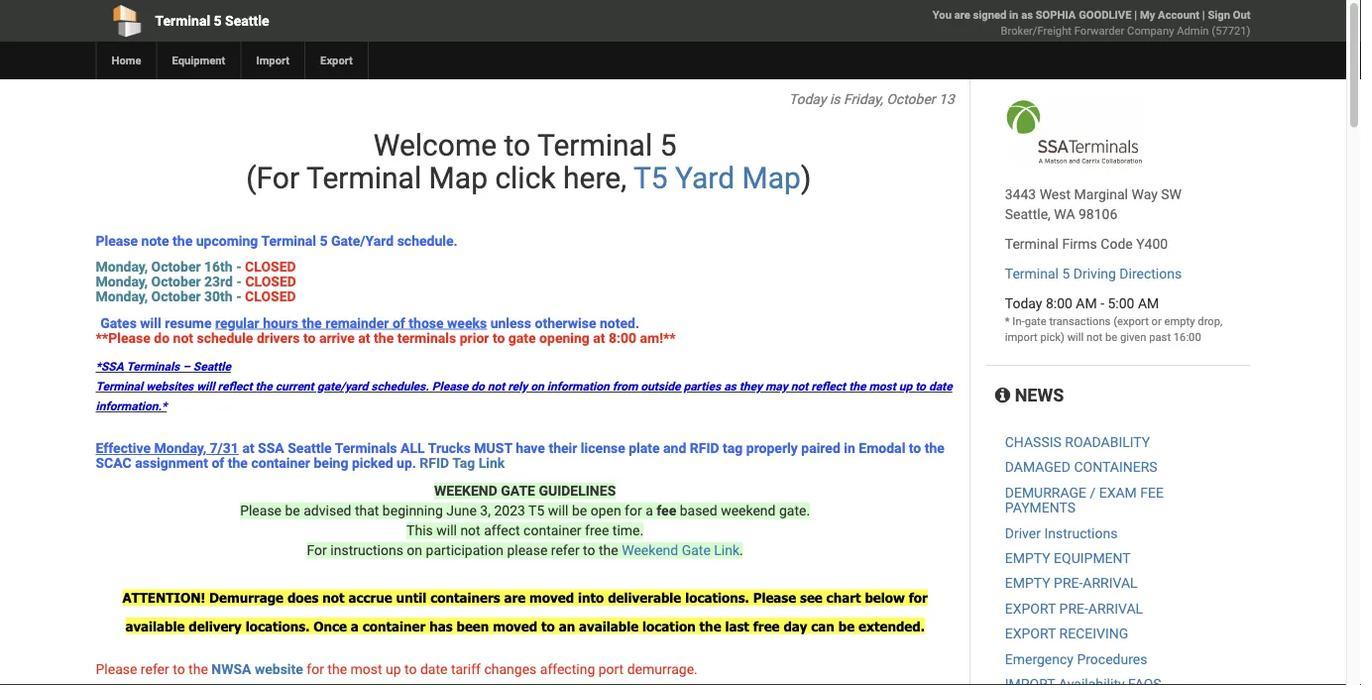 Task type: vqa. For each thing, say whether or not it's contained in the screenshot.
Forgot
no



Task type: describe. For each thing, give the bounding box(es) containing it.
west
[[1040, 186, 1071, 202]]

way
[[1132, 186, 1158, 202]]

gate inside "today                                                                                                                                                                                                                                                                                                                                                                                                                                                                                                                                                                                                                                                                                                           8:00 am - 5:00 am * in-gate transactions (export or empty drop, import pick) will not be given past 16:00"
[[1025, 315, 1047, 328]]

link inside the weekend gate guidelines please be advised that beginning june 3, 2023 t5 will be open for a fee based weekend gate. this will not affect container free time. for instructions on participation please refer to the weekend gate link .
[[714, 543, 740, 559]]

am!**
[[640, 330, 676, 347]]

to right prior
[[493, 330, 505, 347]]

date inside "*ssa terminals – seattle terminal websites will reflect the current gate/yard schedules. please do not rely on information from outside parties as they may not reflect the most up to date information.*"
[[929, 380, 953, 394]]

container inside attention! demurrage does not accrue until containers are moved into deliverable locations. please see chart below for available delivery locations. once a container has been moved to an available location the last free day can be extended.
[[363, 618, 426, 634]]

welcome
[[374, 127, 497, 163]]

- right 16th
[[236, 258, 242, 275]]

1 vertical spatial arrival
[[1089, 601, 1143, 617]]

transactions
[[1050, 315, 1111, 328]]

schedules.
[[371, 380, 429, 394]]

empty equipment link
[[1005, 550, 1131, 567]]

the inside the weekend gate guidelines please be advised that beginning june 3, 2023 t5 will be open for a fee based weekend gate. this will not affect container free time. for instructions on participation please refer to the weekend gate link .
[[599, 543, 618, 559]]

attention!
[[122, 590, 205, 606]]

code
[[1101, 236, 1133, 252]]

information
[[547, 380, 610, 394]]

last
[[725, 618, 750, 634]]

to inside "*ssa terminals – seattle terminal websites will reflect the current gate/yard schedules. please do not rely on information from outside parties as they may not reflect the most up to date information.*"
[[916, 380, 926, 394]]

7/31
[[210, 440, 239, 456]]

sign out link
[[1208, 8, 1251, 21]]

0 horizontal spatial locations.
[[246, 618, 310, 634]]

info circle image
[[995, 386, 1011, 404]]

terminal 5 driving directions link
[[1005, 265, 1182, 282]]

1 vertical spatial pre-
[[1060, 601, 1089, 617]]

seattle,
[[1005, 206, 1051, 222]]

terminal 5 seattle image
[[1005, 99, 1143, 165]]

resume
[[165, 315, 212, 331]]

export
[[320, 54, 353, 67]]

based
[[680, 503, 718, 519]]

hours
[[263, 315, 299, 331]]

0 horizontal spatial date
[[420, 661, 448, 678]]

for inside attention! demurrage does not accrue until containers are moved into deliverable locations. please see chart below for available delivery locations. once a container has been moved to an available location the last free day can be extended.
[[909, 590, 928, 606]]

marginal
[[1074, 186, 1128, 202]]

2023
[[494, 503, 525, 519]]

y400
[[1137, 236, 1168, 252]]

or
[[1152, 315, 1162, 328]]

chassis roadability damaged containers demurrage / exam fee payments driver instructions empty equipment empty pre-arrival export pre-arrival export receiving emergency procedures
[[1005, 434, 1164, 667]]

be down 'guidelines' on the bottom left of page
[[572, 503, 587, 519]]

until
[[396, 590, 427, 606]]

accrue
[[348, 590, 392, 606]]

driver
[[1005, 525, 1041, 541]]

signed
[[973, 8, 1007, 21]]

2 map from the left
[[742, 160, 801, 195]]

equipment
[[1054, 550, 1131, 567]]

have
[[516, 440, 545, 456]]

terminals inside "*ssa terminals – seattle terminal websites will reflect the current gate/yard schedules. please do not rely on information from outside parties as they may not reflect the most up to date information.*"
[[126, 360, 180, 374]]

will down june
[[437, 523, 457, 539]]

the left current
[[255, 380, 272, 394]]

terminals inside at ssa seattle terminals all trucks must have their license plate and rfid tag properly paired in emodal to the scac assignment of the container being picked up.
[[335, 440, 397, 456]]

1 closed from the top
[[245, 258, 296, 275]]

in-
[[1013, 315, 1025, 328]]

driver instructions link
[[1005, 525, 1118, 541]]

opening
[[540, 330, 590, 347]]

- right the 30th
[[236, 289, 242, 305]]

tag
[[723, 440, 743, 456]]

an
[[559, 618, 575, 634]]

to left nwsa
[[173, 661, 185, 678]]

and
[[664, 440, 687, 456]]

30th
[[204, 289, 233, 305]]

gate inside gates will resume regular hours the remainder of those weeks unless otherwise noted. **please do not schedule drivers to arrive at the terminals prior to gate opening at 8:00 am!**
[[509, 330, 536, 347]]

to left arrive
[[303, 330, 316, 347]]

the right emodal
[[925, 440, 945, 456]]

1 vertical spatial most
[[351, 661, 382, 678]]

upcoming
[[196, 233, 258, 249]]

0 horizontal spatial rfid
[[420, 455, 449, 472]]

unless
[[491, 315, 532, 331]]

instructions
[[1045, 525, 1118, 541]]

payments
[[1005, 500, 1076, 516]]

(57721)
[[1212, 24, 1251, 37]]

see
[[800, 590, 823, 606]]

tag
[[452, 455, 475, 472]]

friday,
[[844, 91, 883, 107]]

that
[[355, 503, 379, 519]]

please refer to the nwsa website for the most up to date tariff changes affecting port demurrage.
[[96, 661, 698, 678]]

forwarder
[[1075, 24, 1125, 37]]

welcome to terminal 5 (for terminal map click here, t5 yard map )
[[239, 127, 811, 195]]

home link
[[96, 42, 156, 79]]

october left "13"
[[887, 91, 936, 107]]

rfid tag link
[[420, 455, 509, 472]]

information.*
[[96, 400, 167, 413]]

the up emodal
[[849, 380, 866, 394]]

98106
[[1079, 206, 1118, 222]]

websites
[[146, 380, 194, 394]]

my account link
[[1140, 8, 1200, 21]]

not right may
[[791, 380, 808, 394]]

/
[[1090, 485, 1096, 501]]

october down note
[[151, 258, 201, 275]]

participation
[[426, 543, 504, 559]]

container inside the weekend gate guidelines please be advised that beginning june 3, 2023 t5 will be open for a fee based weekend gate. this will not affect container free time. for instructions on participation please refer to the weekend gate link .
[[524, 523, 582, 539]]

will down 'guidelines' on the bottom left of page
[[548, 503, 569, 519]]

8:00 inside "today                                                                                                                                                                                                                                                                                                                                                                                                                                                                                                                                                                                                                                                                                                           8:00 am - 5:00 am * in-gate transactions (export or empty drop, import pick) will not be given past 16:00"
[[1046, 295, 1073, 311]]

will inside gates will resume regular hours the remainder of those weeks unless otherwise noted. **please do not schedule drivers to arrive at the terminals prior to gate opening at 8:00 am!**
[[140, 315, 161, 331]]

terminal inside the please note the upcoming terminal 5 gate/yard schedule. monday, october 16th - closed monday, october 23rd - closed monday, october 30th - closed
[[261, 233, 316, 249]]

5:00
[[1108, 295, 1135, 311]]

arrive
[[319, 330, 355, 347]]

to inside "welcome to terminal 5 (for terminal map click here, t5 yard map )"
[[504, 127, 531, 163]]

receiving
[[1060, 626, 1129, 642]]

are inside you are signed in as sophia goodlive | my account | sign out broker/freight forwarder company admin (57721)
[[955, 8, 971, 21]]

the left nwsa
[[188, 661, 208, 678]]

1 reflect from the left
[[218, 380, 252, 394]]

october left 23rd
[[151, 273, 201, 290]]

containers
[[431, 590, 500, 606]]

2 am from the left
[[1138, 295, 1160, 311]]

chassis
[[1005, 434, 1062, 450]]

terminals
[[397, 330, 456, 347]]

procedures
[[1077, 651, 1148, 667]]

outside
[[641, 380, 681, 394]]

up inside "*ssa terminals – seattle terminal websites will reflect the current gate/yard schedules. please do not rely on information from outside parties as they may not reflect the most up to date information.*"
[[899, 380, 913, 394]]

not left rely
[[488, 380, 505, 394]]

the inside the please note the upcoming terminal 5 gate/yard schedule. monday, october 16th - closed monday, october 23rd - closed monday, october 30th - closed
[[173, 233, 193, 249]]

drop,
[[1198, 315, 1223, 328]]

account
[[1158, 8, 1200, 21]]

1 export from the top
[[1005, 601, 1056, 617]]

not inside the weekend gate guidelines please be advised that beginning june 3, 2023 t5 will be open for a fee based weekend gate. this will not affect container free time. for instructions on participation please refer to the weekend gate link .
[[461, 523, 481, 539]]

guidelines
[[539, 483, 616, 499]]

terminal 5 seattle
[[155, 12, 269, 29]]

nwsa website link
[[211, 661, 303, 678]]

0 horizontal spatial up
[[386, 661, 401, 678]]

my
[[1140, 8, 1156, 21]]

noted.
[[600, 315, 640, 331]]

paired
[[801, 440, 841, 456]]

fee
[[657, 503, 676, 519]]

gate
[[682, 543, 711, 559]]

2 empty from the top
[[1005, 575, 1051, 592]]

import link
[[240, 42, 305, 79]]

driving
[[1074, 265, 1116, 282]]

seattle for at
[[288, 440, 332, 456]]

as inside you are signed in as sophia goodlive | my account | sign out broker/freight forwarder company admin (57721)
[[1022, 8, 1033, 21]]

day
[[784, 618, 808, 634]]

1 vertical spatial refer
[[141, 661, 169, 678]]

do inside gates will resume regular hours the remainder of those weeks unless otherwise noted. **please do not schedule drivers to arrive at the terminals prior to gate opening at 8:00 am!**
[[154, 330, 170, 347]]

not inside "today                                                                                                                                                                                                                                                                                                                                                                                                                                                                                                                                                                                                                                                                                                           8:00 am - 5:00 am * in-gate transactions (export or empty drop, import pick) will not be given past 16:00"
[[1087, 331, 1103, 344]]

free inside the weekend gate guidelines please be advised that beginning june 3, 2023 t5 will be open for a fee based weekend gate. this will not affect container free time. for instructions on participation please refer to the weekend gate link .
[[585, 523, 609, 539]]

today for today is friday, october 13
[[789, 91, 826, 107]]

fee
[[1141, 485, 1164, 501]]

0 horizontal spatial for
[[307, 661, 324, 678]]

the inside attention! demurrage does not accrue until containers are moved into deliverable locations. please see chart below for available delivery locations. once a container has been moved to an available location the last free day can be extended.
[[700, 618, 721, 634]]

attention! demurrage does not accrue until containers are moved into deliverable locations. please see chart below for available delivery locations. once a container has been moved to an available location the last free day can be extended.
[[122, 590, 928, 634]]

gates
[[100, 315, 137, 331]]

does
[[288, 590, 319, 606]]

will inside "today                                                                                                                                                                                                                                                                                                                                                                                                                                                                                                                                                                                                                                                                                                           8:00 am - 5:00 am * in-gate transactions (export or empty drop, import pick) will not be given past 16:00"
[[1068, 331, 1084, 344]]

regular
[[215, 315, 259, 331]]

3,
[[480, 503, 491, 519]]



Task type: locate. For each thing, give the bounding box(es) containing it.
be left the advised
[[285, 503, 300, 519]]

1 | from the left
[[1135, 8, 1137, 21]]

1 horizontal spatial link
[[714, 543, 740, 559]]

as inside "*ssa terminals – seattle terminal websites will reflect the current gate/yard schedules. please do not rely on information from outside parties as they may not reflect the most up to date information.*"
[[724, 380, 737, 394]]

1 vertical spatial date
[[420, 661, 448, 678]]

do
[[154, 330, 170, 347], [471, 380, 485, 394]]

1 vertical spatial gate
[[509, 330, 536, 347]]

1 horizontal spatial available
[[579, 618, 639, 634]]

terminals up websites
[[126, 360, 180, 374]]

into
[[578, 590, 604, 606]]

0 vertical spatial 8:00
[[1046, 295, 1073, 311]]

will right websites
[[197, 380, 215, 394]]

1 horizontal spatial in
[[1010, 8, 1019, 21]]

in inside at ssa seattle terminals all trucks must have their license plate and rfid tag properly paired in emodal to the scac assignment of the container being picked up.
[[844, 440, 856, 456]]

today for today                                                                                                                                                                                                                                                                                                                                                                                                                                                                                                                                                                                                                                                                                                           8:00 am - 5:00 am * in-gate transactions (export or empty drop, import pick) will not be given past 16:00
[[1005, 295, 1043, 311]]

export receiving link
[[1005, 626, 1129, 642]]

5 inside "welcome to terminal 5 (for terminal map click here, t5 yard map )"
[[660, 127, 677, 163]]

will right gates
[[140, 315, 161, 331]]

1 vertical spatial free
[[753, 618, 780, 634]]

1 horizontal spatial am
[[1138, 295, 1160, 311]]

0 vertical spatial date
[[929, 380, 953, 394]]

closed
[[245, 258, 296, 275], [245, 273, 296, 290], [245, 289, 296, 305]]

moved up an
[[530, 590, 574, 606]]

weekend gate link link
[[622, 543, 740, 559]]

arrival
[[1083, 575, 1138, 592], [1089, 601, 1143, 617]]

tariff
[[451, 661, 481, 678]]

0 vertical spatial empty
[[1005, 550, 1051, 567]]

)
[[801, 160, 811, 195]]

in right paired
[[844, 440, 856, 456]]

available
[[125, 618, 185, 634], [579, 618, 639, 634]]

1 vertical spatial locations.
[[246, 618, 310, 634]]

5 right here,
[[660, 127, 677, 163]]

5 inside the please note the upcoming terminal 5 gate/yard schedule. monday, october 16th - closed monday, october 23rd - closed monday, october 30th - closed
[[320, 233, 328, 249]]

link right gate
[[714, 543, 740, 559]]

containers
[[1074, 459, 1158, 476]]

will down transactions
[[1068, 331, 1084, 344]]

up up emodal
[[899, 380, 913, 394]]

1 vertical spatial link
[[714, 543, 740, 559]]

for up "time."
[[625, 503, 642, 519]]

1 horizontal spatial of
[[393, 315, 405, 331]]

pre- down empty pre-arrival link
[[1060, 601, 1089, 617]]

not up participation
[[461, 523, 481, 539]]

1 horizontal spatial t5
[[634, 160, 668, 195]]

- left 5:00 on the right of the page
[[1101, 295, 1105, 311]]

must
[[474, 440, 512, 456]]

0 horizontal spatial container
[[251, 455, 310, 472]]

a inside attention! demurrage does not accrue until containers are moved into deliverable locations. please see chart below for available delivery locations. once a container has been moved to an available location the last free day can be extended.
[[351, 618, 359, 634]]

the down "time."
[[599, 543, 618, 559]]

free left day
[[753, 618, 780, 634]]

delivery
[[189, 618, 242, 634]]

1 vertical spatial are
[[504, 590, 526, 606]]

0 horizontal spatial today
[[789, 91, 826, 107]]

8:00
[[1046, 295, 1073, 311], [609, 330, 637, 347]]

to right emodal
[[909, 440, 921, 456]]

0 vertical spatial t5
[[634, 160, 668, 195]]

do right **please
[[154, 330, 170, 347]]

1 horizontal spatial date
[[929, 380, 953, 394]]

company
[[1128, 24, 1175, 37]]

1 horizontal spatial a
[[646, 503, 653, 519]]

seattle inside "*ssa terminals – seattle terminal websites will reflect the current gate/yard schedules. please do not rely on information from outside parties as they may not reflect the most up to date information.*"
[[193, 360, 231, 374]]

moved right been
[[493, 618, 538, 634]]

the left ssa
[[228, 455, 248, 472]]

a right the once
[[351, 618, 359, 634]]

seattle inside at ssa seattle terminals all trucks must have their license plate and rfid tag properly paired in emodal to the scac assignment of the container being picked up.
[[288, 440, 332, 456]]

please
[[96, 233, 138, 249], [432, 380, 468, 394], [240, 503, 282, 519], [753, 590, 796, 606], [96, 661, 137, 678]]

3 closed from the top
[[245, 289, 296, 305]]

is
[[830, 91, 840, 107]]

at right arrive
[[358, 330, 370, 347]]

5 up "equipment" at the left top
[[214, 12, 222, 29]]

up left tariff
[[386, 661, 401, 678]]

damaged
[[1005, 459, 1071, 476]]

1 horizontal spatial at
[[358, 330, 370, 347]]

**please
[[96, 330, 151, 347]]

1 horizontal spatial today
[[1005, 295, 1043, 311]]

0 vertical spatial in
[[1010, 8, 1019, 21]]

0 horizontal spatial a
[[351, 618, 359, 634]]

empty down empty equipment link
[[1005, 575, 1051, 592]]

3443 west marginal way sw seattle, wa 98106
[[1005, 186, 1182, 222]]

website
[[255, 661, 303, 678]]

from
[[612, 380, 638, 394]]

been
[[457, 618, 489, 634]]

rfid left the tag
[[690, 440, 720, 456]]

of inside at ssa seattle terminals all trucks must have their license plate and rfid tag properly paired in emodal to the scac assignment of the container being picked up.
[[212, 455, 224, 472]]

1 horizontal spatial rfid
[[690, 440, 720, 456]]

1 horizontal spatial |
[[1203, 8, 1205, 21]]

1 map from the left
[[429, 160, 488, 195]]

2 closed from the top
[[245, 273, 296, 290]]

drivers
[[257, 330, 300, 347]]

are
[[955, 8, 971, 21], [504, 590, 526, 606]]

october up resume
[[151, 289, 201, 305]]

0 vertical spatial pre-
[[1054, 575, 1083, 592]]

please right schedules.
[[432, 380, 468, 394]]

today left is
[[789, 91, 826, 107]]

2 horizontal spatial at
[[593, 330, 605, 347]]

export up export receiving link
[[1005, 601, 1056, 617]]

be inside "today                                                                                                                                                                                                                                                                                                                                                                                                                                                                                                                                                                                                                                                                                                           8:00 am - 5:00 am * in-gate transactions (export or empty drop, import pick) will not be given past 16:00"
[[1106, 331, 1118, 344]]

0 vertical spatial link
[[479, 455, 505, 472]]

plate
[[629, 440, 660, 456]]

will inside "*ssa terminals – seattle terminal websites will reflect the current gate/yard schedules. please do not rely on information from outside parties as they may not reflect the most up to date information.*"
[[197, 380, 215, 394]]

0 vertical spatial refer
[[551, 543, 580, 559]]

0 vertical spatial gate
[[1025, 315, 1047, 328]]

0 horizontal spatial as
[[724, 380, 737, 394]]

1 vertical spatial container
[[524, 523, 582, 539]]

at inside at ssa seattle terminals all trucks must have their license plate and rfid tag properly paired in emodal to the scac assignment of the container being picked up.
[[242, 440, 254, 456]]

2 vertical spatial for
[[307, 661, 324, 678]]

will
[[140, 315, 161, 331], [1068, 331, 1084, 344], [197, 380, 215, 394], [548, 503, 569, 519], [437, 523, 457, 539]]

1 horizontal spatial map
[[742, 160, 801, 195]]

am up or
[[1138, 295, 1160, 311]]

weekend
[[434, 483, 498, 499]]

as left they
[[724, 380, 737, 394]]

free down open
[[585, 523, 609, 539]]

2 | from the left
[[1203, 8, 1205, 21]]

in right signed
[[1010, 8, 1019, 21]]

0 vertical spatial today
[[789, 91, 826, 107]]

refer inside the weekend gate guidelines please be advised that beginning june 3, 2023 t5 will be open for a fee based weekend gate. this will not affect container free time. for instructions on participation please refer to the weekend gate link .
[[551, 543, 580, 559]]

| left the sign
[[1203, 8, 1205, 21]]

1 vertical spatial of
[[212, 455, 224, 472]]

locations. down does
[[246, 618, 310, 634]]

to down open
[[583, 543, 596, 559]]

2 reflect from the left
[[811, 380, 846, 394]]

5
[[214, 12, 222, 29], [660, 127, 677, 163], [320, 233, 328, 249], [1062, 265, 1070, 282]]

2 export from the top
[[1005, 626, 1056, 642]]

be left given
[[1106, 331, 1118, 344]]

0 vertical spatial of
[[393, 315, 405, 331]]

exam
[[1099, 485, 1137, 501]]

container left being at the left bottom
[[251, 455, 310, 472]]

0 vertical spatial for
[[625, 503, 642, 519]]

today inside "today                                                                                                                                                                                                                                                                                                                                                                                                                                                                                                                                                                                                                                                                                                           8:00 am - 5:00 am * in-gate transactions (export or empty drop, import pick) will not be given past 16:00"
[[1005, 295, 1043, 311]]

1 horizontal spatial locations.
[[685, 590, 749, 606]]

0 horizontal spatial link
[[479, 455, 505, 472]]

*
[[1005, 315, 1010, 328]]

1 vertical spatial as
[[724, 380, 737, 394]]

for right below
[[909, 590, 928, 606]]

for inside the weekend gate guidelines please be advised that beginning june 3, 2023 t5 will be open for a fee based weekend gate. this will not affect container free time. for instructions on participation please refer to the weekend gate link .
[[625, 503, 642, 519]]

are right you
[[955, 8, 971, 21]]

are inside attention! demurrage does not accrue until containers are moved into deliverable locations. please see chart below for available delivery locations. once a container has been moved to an available location the last free day can be extended.
[[504, 590, 526, 606]]

am up transactions
[[1076, 295, 1097, 311]]

up
[[899, 380, 913, 394], [386, 661, 401, 678]]

seattle up import "link"
[[225, 12, 269, 29]]

in inside you are signed in as sophia goodlive | my account | sign out broker/freight forwarder company admin (57721)
[[1010, 8, 1019, 21]]

0 vertical spatial moved
[[530, 590, 574, 606]]

free
[[585, 523, 609, 539], [753, 618, 780, 634]]

picked
[[352, 455, 393, 472]]

on down this
[[407, 543, 423, 559]]

at right opening
[[593, 330, 605, 347]]

gate
[[501, 483, 535, 499]]

0 horizontal spatial of
[[212, 455, 224, 472]]

prior
[[460, 330, 489, 347]]

to inside attention! demurrage does not accrue until containers are moved into deliverable locations. please see chart below for available delivery locations. once a container has been moved to an available location the last free day can be extended.
[[541, 618, 555, 634]]

0 vertical spatial locations.
[[685, 590, 749, 606]]

properly
[[747, 440, 798, 456]]

empty
[[1165, 315, 1195, 328]]

terminals left the all
[[335, 440, 397, 456]]

changes
[[484, 661, 537, 678]]

do left rely
[[471, 380, 485, 394]]

free inside attention! demurrage does not accrue until containers are moved into deliverable locations. please see chart below for available delivery locations. once a container has been moved to an available location the last free day can be extended.
[[753, 618, 780, 634]]

please up day
[[753, 590, 796, 606]]

advised
[[304, 503, 352, 519]]

5 left gate/yard
[[320, 233, 328, 249]]

please note the upcoming terminal 5 gate/yard schedule. monday, october 16th - closed monday, october 23rd - closed monday, october 30th - closed
[[96, 233, 458, 305]]

be inside attention! demurrage does not accrue until containers are moved into deliverable locations. please see chart below for available delivery locations. once a container has been moved to an available location the last free day can be extended.
[[839, 618, 855, 634]]

1 vertical spatial for
[[909, 590, 928, 606]]

0 horizontal spatial reflect
[[218, 380, 252, 394]]

8:00 up transactions
[[1046, 295, 1073, 311]]

8:00 inside gates will resume regular hours the remainder of those weeks unless otherwise noted. **please do not schedule drivers to arrive at the terminals prior to gate opening at 8:00 am!**
[[609, 330, 637, 347]]

0 vertical spatial most
[[869, 380, 896, 394]]

1 horizontal spatial refer
[[551, 543, 580, 559]]

demurrage
[[1005, 485, 1087, 501]]

most down accrue
[[351, 661, 382, 678]]

export pre-arrival link
[[1005, 601, 1143, 617]]

may
[[765, 380, 788, 394]]

a inside the weekend gate guidelines please be advised that beginning june 3, 2023 t5 will be open for a fee based weekend gate. this will not affect container free time. for instructions on participation please refer to the weekend gate link .
[[646, 503, 653, 519]]

1 vertical spatial 8:00
[[609, 330, 637, 347]]

gate up import
[[1025, 315, 1047, 328]]

please inside "*ssa terminals – seattle terminal websites will reflect the current gate/yard schedules. please do not rely on information from outside parties as they may not reflect the most up to date information.*"
[[432, 380, 468, 394]]

1 empty from the top
[[1005, 550, 1051, 567]]

trucks
[[428, 440, 471, 456]]

0 horizontal spatial |
[[1135, 8, 1137, 21]]

t5 left yard
[[634, 160, 668, 195]]

chart
[[827, 590, 861, 606]]

instructions
[[331, 543, 403, 559]]

rfid inside at ssa seattle terminals all trucks must have their license plate and rfid tag properly paired in emodal to the scac assignment of the container being picked up.
[[690, 440, 720, 456]]

0 horizontal spatial are
[[504, 590, 526, 606]]

please inside attention! demurrage does not accrue until containers are moved into deliverable locations. please see chart below for available delivery locations. once a container has been moved to an available location the last free day can be extended.
[[753, 590, 796, 606]]

not up –
[[173, 330, 193, 347]]

3443
[[1005, 186, 1036, 202]]

the right hours
[[302, 315, 322, 331]]

1 horizontal spatial most
[[869, 380, 896, 394]]

terminal inside "*ssa terminals – seattle terminal websites will reflect the current gate/yard schedules. please do not rely on information from outside parties as they may not reflect the most up to date information.*"
[[96, 380, 143, 394]]

a left fee
[[646, 503, 653, 519]]

1 horizontal spatial free
[[753, 618, 780, 634]]

on inside the weekend gate guidelines please be advised that beginning june 3, 2023 t5 will be open for a fee based weekend gate. this will not affect container free time. for instructions on participation please refer to the weekend gate link .
[[407, 543, 423, 559]]

once
[[314, 618, 347, 634]]

to inside at ssa seattle terminals all trucks must have their license plate and rfid tag properly paired in emodal to the scac assignment of the container being picked up.
[[909, 440, 921, 456]]

effective monday, 7/31
[[96, 440, 239, 456]]

to inside the weekend gate guidelines please be advised that beginning june 3, 2023 t5 will be open for a fee based weekend gate. this will not affect container free time. for instructions on participation please refer to the weekend gate link .
[[583, 543, 596, 559]]

most inside "*ssa terminals – seattle terminal websites will reflect the current gate/yard schedules. please do not rely on information from outside parties as they may not reflect the most up to date information.*"
[[869, 380, 896, 394]]

location
[[643, 618, 696, 634]]

please down ssa
[[240, 503, 282, 519]]

all
[[401, 440, 425, 456]]

*ssa
[[96, 360, 124, 374]]

- inside "today                                                                                                                                                                                                                                                                                                                                                                                                                                                                                                                                                                                                                                                                                                           8:00 am - 5:00 am * in-gate transactions (export or empty drop, import pick) will not be given past 16:00"
[[1101, 295, 1105, 311]]

2 vertical spatial seattle
[[288, 440, 332, 456]]

of left those
[[393, 315, 405, 331]]

on inside "*ssa terminals – seattle terminal websites will reflect the current gate/yard schedules. please do not rely on information from outside parties as they may not reflect the most up to date information.*"
[[531, 380, 544, 394]]

0 vertical spatial export
[[1005, 601, 1056, 617]]

current
[[275, 380, 314, 394]]

weeks
[[447, 315, 487, 331]]

date left tariff
[[420, 661, 448, 678]]

1 horizontal spatial 8:00
[[1046, 295, 1073, 311]]

gate left opening
[[509, 330, 536, 347]]

date
[[929, 380, 953, 394], [420, 661, 448, 678]]

1 horizontal spatial are
[[955, 8, 971, 21]]

empty down driver
[[1005, 550, 1051, 567]]

arrival up 'receiving'
[[1089, 601, 1143, 617]]

t5 inside "welcome to terminal 5 (for terminal map click here, t5 yard map )"
[[634, 160, 668, 195]]

refer
[[551, 543, 580, 559], [141, 661, 169, 678]]

please left note
[[96, 233, 138, 249]]

2 available from the left
[[579, 618, 639, 634]]

0 horizontal spatial in
[[844, 440, 856, 456]]

- right 23rd
[[236, 273, 242, 290]]

locations. up last at the bottom right
[[685, 590, 749, 606]]

1 vertical spatial do
[[471, 380, 485, 394]]

1 vertical spatial empty
[[1005, 575, 1051, 592]]

1 vertical spatial t5
[[529, 503, 545, 519]]

please inside the please note the upcoming terminal 5 gate/yard schedule. monday, october 16th - closed monday, october 23rd - closed monday, october 30th - closed
[[96, 233, 138, 249]]

1 horizontal spatial gate
[[1025, 315, 1047, 328]]

of inside gates will resume regular hours the remainder of those weeks unless otherwise noted. **please do not schedule drivers to arrive at the terminals prior to gate opening at 8:00 am!**
[[393, 315, 405, 331]]

seattle right –
[[193, 360, 231, 374]]

map right yard
[[742, 160, 801, 195]]

the down the once
[[328, 661, 347, 678]]

please down attention!
[[96, 661, 137, 678]]

do inside "*ssa terminals – seattle terminal websites will reflect the current gate/yard schedules. please do not rely on information from outside parties as they may not reflect the most up to date information.*"
[[471, 380, 485, 394]]

refer right please at the bottom left of the page
[[551, 543, 580, 559]]

link right tag
[[479, 455, 505, 472]]

port
[[599, 661, 624, 678]]

.
[[740, 543, 743, 559]]

0 vertical spatial arrival
[[1083, 575, 1138, 592]]

please inside the weekend gate guidelines please be advised that beginning june 3, 2023 t5 will be open for a fee based weekend gate. this will not affect container free time. for instructions on participation please refer to the weekend gate link .
[[240, 503, 282, 519]]

reflect
[[218, 380, 252, 394], [811, 380, 846, 394]]

0 horizontal spatial am
[[1076, 295, 1097, 311]]

0 horizontal spatial map
[[429, 160, 488, 195]]

schedule.
[[397, 233, 458, 249]]

affecting
[[540, 661, 595, 678]]

1 horizontal spatial on
[[531, 380, 544, 394]]

a
[[646, 503, 653, 519], [351, 618, 359, 634]]

0 horizontal spatial t5
[[529, 503, 545, 519]]

0 vertical spatial a
[[646, 503, 653, 519]]

1 horizontal spatial for
[[625, 503, 642, 519]]

0 vertical spatial seattle
[[225, 12, 269, 29]]

1 horizontal spatial as
[[1022, 8, 1033, 21]]

reflect down "schedule"
[[218, 380, 252, 394]]

arrival down equipment
[[1083, 575, 1138, 592]]

sign
[[1208, 8, 1231, 21]]

you are signed in as sophia goodlive | my account | sign out broker/freight forwarder company admin (57721)
[[933, 8, 1251, 37]]

0 vertical spatial as
[[1022, 8, 1033, 21]]

8:00 left am!**
[[609, 330, 637, 347]]

for right website
[[307, 661, 324, 678]]

2 vertical spatial container
[[363, 618, 426, 634]]

0 horizontal spatial most
[[351, 661, 382, 678]]

date left info circle image
[[929, 380, 953, 394]]

0 vertical spatial terminals
[[126, 360, 180, 374]]

of right assignment
[[212, 455, 224, 472]]

seattle right ssa
[[288, 440, 332, 456]]

not inside attention! demurrage does not accrue until containers are moved into deliverable locations. please see chart below for available delivery locations. once a container has been moved to an available location the last free day can be extended.
[[323, 590, 345, 606]]

0 vertical spatial on
[[531, 380, 544, 394]]

0 horizontal spatial on
[[407, 543, 423, 559]]

container inside at ssa seattle terminals all trucks must have their license plate and rfid tag properly paired in emodal to the scac assignment of the container being picked up.
[[251, 455, 310, 472]]

time.
[[613, 523, 644, 539]]

1 am from the left
[[1076, 295, 1097, 311]]

0 horizontal spatial free
[[585, 523, 609, 539]]

out
[[1233, 8, 1251, 21]]

not inside gates will resume regular hours the remainder of those weeks unless otherwise noted. **please do not schedule drivers to arrive at the terminals prior to gate opening at 8:00 am!**
[[173, 330, 193, 347]]

broker/freight
[[1001, 24, 1072, 37]]

0 vertical spatial free
[[585, 523, 609, 539]]

0 horizontal spatial available
[[125, 618, 185, 634]]

t5 inside the weekend gate guidelines please be advised that beginning june 3, 2023 t5 will be open for a fee based weekend gate. this will not affect container free time. for instructions on participation please refer to the weekend gate link .
[[529, 503, 545, 519]]

to left tariff
[[405, 661, 417, 678]]

rfid right up.
[[420, 455, 449, 472]]

map left click
[[429, 160, 488, 195]]

emodal
[[859, 440, 906, 456]]

1 available from the left
[[125, 618, 185, 634]]

0 horizontal spatial gate
[[509, 330, 536, 347]]

1 vertical spatial up
[[386, 661, 401, 678]]

seattle for terminal
[[225, 12, 269, 29]]

5 left the driving
[[1062, 265, 1070, 282]]

of
[[393, 315, 405, 331], [212, 455, 224, 472]]

remainder
[[325, 315, 389, 331]]

june
[[447, 503, 477, 519]]

1 horizontal spatial terminals
[[335, 440, 397, 456]]

otherwise
[[535, 315, 597, 331]]

0 vertical spatial are
[[955, 8, 971, 21]]

1 vertical spatial on
[[407, 543, 423, 559]]

1 vertical spatial moved
[[493, 618, 538, 634]]

you
[[933, 8, 952, 21]]

locations.
[[685, 590, 749, 606], [246, 618, 310, 634]]

the left last at the bottom right
[[700, 618, 721, 634]]

today                                                                                                                                                                                                                                                                                                                                                                                                                                                                                                                                                                                                                                                                                                           8:00 am - 5:00 am * in-gate transactions (export or empty drop, import pick) will not be given past 16:00
[[1005, 295, 1223, 344]]

1 vertical spatial seattle
[[193, 360, 231, 374]]

0 vertical spatial do
[[154, 330, 170, 347]]

to left an
[[541, 618, 555, 634]]

0 vertical spatial container
[[251, 455, 310, 472]]

not up the once
[[323, 590, 345, 606]]

most up emodal
[[869, 380, 896, 394]]

the left terminals
[[374, 330, 394, 347]]

-
[[236, 258, 242, 275], [236, 273, 242, 290], [236, 289, 242, 305], [1101, 295, 1105, 311]]

1 vertical spatial a
[[351, 618, 359, 634]]

1 horizontal spatial do
[[471, 380, 485, 394]]



